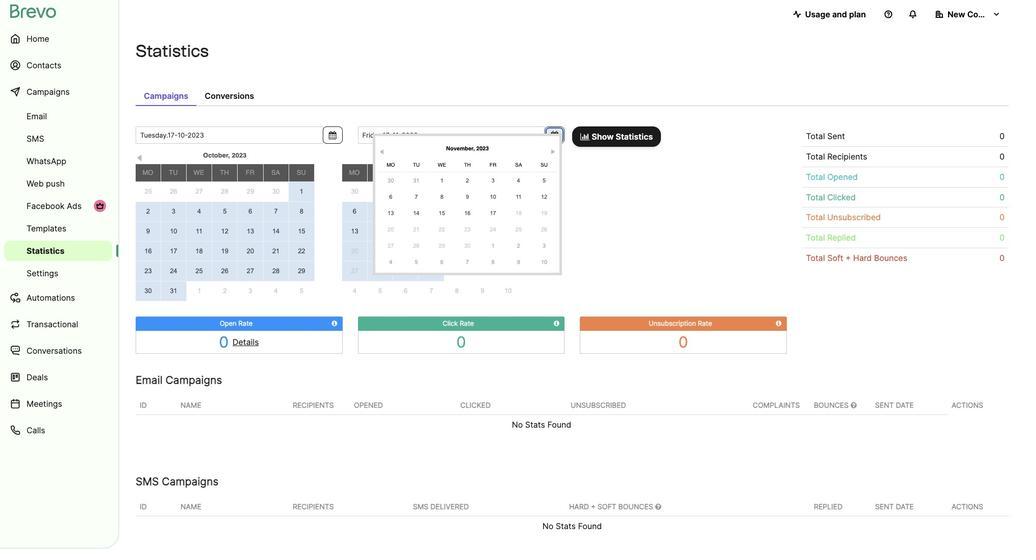 Task type: vqa. For each thing, say whether or not it's contained in the screenshot.
the form
no



Task type: locate. For each thing, give the bounding box(es) containing it.
2 vertical spatial 26
[[221, 267, 229, 275]]

contacts link
[[4, 53, 112, 78]]

2 horizontal spatial 13
[[388, 210, 394, 216]]

15 for leftmost 15 link
[[298, 228, 305, 235]]

name for email campaigns
[[181, 401, 201, 410]]

0 horizontal spatial no
[[512, 420, 523, 430]]

6 total from the top
[[807, 233, 826, 243]]

rate right the open
[[239, 319, 253, 328]]

0 horizontal spatial 18
[[196, 247, 203, 255]]

mo for 31
[[387, 162, 395, 168]]

0 vertical spatial no
[[512, 420, 523, 430]]

0 horizontal spatial 14 link
[[264, 222, 289, 241]]

opened
[[828, 172, 858, 182], [354, 401, 383, 410]]

9
[[466, 194, 469, 200], [146, 228, 150, 235], [517, 259, 520, 265], [481, 287, 485, 295]]

2 total from the top
[[807, 151, 826, 162]]

total left sent
[[807, 131, 826, 141]]

sms for sms delivered
[[413, 502, 429, 511]]

sms
[[27, 134, 44, 144], [136, 475, 159, 488], [413, 502, 429, 511]]

13 for ▶
[[351, 228, 359, 235]]

october, 2023 link
[[161, 150, 289, 162]]

stats for email campaigns
[[526, 420, 545, 430]]

16
[[465, 210, 471, 216], [144, 247, 152, 255]]

calendar image
[[551, 131, 559, 139]]

su for 5
[[541, 162, 548, 168]]

0 vertical spatial sent
[[876, 401, 894, 410]]

3 rate from the left
[[698, 319, 713, 328]]

total down total clicked
[[807, 212, 826, 223]]

soft left bounces
[[598, 502, 617, 511]]

total replied
[[807, 233, 856, 243]]

total up total clicked
[[807, 172, 826, 182]]

0 horizontal spatial 14
[[272, 228, 280, 235]]

4 total from the top
[[807, 192, 826, 202]]

sa for 30
[[271, 169, 280, 177]]

1 horizontal spatial th
[[427, 169, 436, 177]]

0 vertical spatial 22 link
[[431, 222, 453, 237]]

1 sent date from the top
[[876, 401, 914, 410]]

1 vertical spatial sent date
[[876, 502, 914, 511]]

1 vertical spatial 25 link
[[508, 222, 530, 237]]

0 horizontal spatial 24 link
[[161, 262, 186, 281]]

info circle image for unsubscription rate
[[776, 320, 782, 327]]

id down sms campaigns
[[140, 502, 147, 511]]

23 link
[[457, 222, 479, 237], [136, 262, 161, 281]]

6
[[389, 194, 393, 200], [249, 208, 252, 215], [353, 208, 357, 215], [441, 259, 444, 265], [404, 287, 408, 295]]

0 vertical spatial name
[[181, 401, 201, 410]]

plan
[[850, 9, 866, 19]]

total for total unsubscribed
[[807, 212, 826, 223]]

2 horizontal spatial fr
[[490, 162, 497, 168]]

campaigns link
[[4, 80, 112, 104], [136, 86, 197, 106]]

id down email campaigns
[[140, 401, 147, 410]]

3 total from the top
[[807, 172, 826, 182]]

recipients
[[828, 151, 868, 162], [293, 401, 334, 410], [293, 502, 334, 511]]

open
[[220, 319, 237, 328]]

rate for unsubscription rate
[[698, 319, 713, 328]]

no stats found
[[512, 420, 572, 430], [543, 521, 602, 532]]

22 link
[[431, 222, 453, 237], [289, 242, 314, 261]]

hard
[[854, 253, 872, 263], [569, 502, 589, 511]]

web
[[27, 179, 44, 189]]

1 horizontal spatial 13 link
[[342, 222, 367, 241]]

1 name from the top
[[181, 401, 201, 410]]

0 for total unsubscribed
[[1000, 212, 1005, 223]]

sa for 4
[[516, 162, 522, 168]]

transactional link
[[4, 312, 112, 337]]

21
[[413, 227, 420, 233], [272, 247, 280, 255]]

1 vertical spatial bounces
[[814, 401, 851, 410]]

1 vertical spatial 31 link
[[161, 282, 186, 301]]

1 horizontal spatial 14
[[413, 210, 420, 216]]

▶ link
[[550, 146, 557, 155], [514, 153, 521, 162]]

name down email campaigns
[[181, 401, 201, 410]]

20
[[388, 227, 394, 233], [247, 247, 254, 255], [351, 247, 359, 255]]

7 total from the top
[[807, 253, 826, 263]]

0 vertical spatial sms
[[27, 134, 44, 144]]

bounces
[[619, 502, 654, 511]]

total for total opened
[[807, 172, 826, 182]]

0 horizontal spatial th
[[220, 169, 229, 177]]

1 actions from the top
[[952, 401, 984, 410]]

no stats found for email campaigns
[[512, 420, 572, 430]]

conversions link
[[197, 86, 262, 106]]

1 horizontal spatial stats
[[556, 521, 576, 532]]

4 link
[[508, 174, 530, 188], [187, 202, 212, 221], [380, 255, 402, 269], [342, 282, 368, 301], [263, 282, 289, 301]]

info circle image
[[332, 320, 338, 327], [776, 320, 782, 327]]

1 horizontal spatial info circle image
[[776, 320, 782, 327]]

name down sms campaigns
[[181, 502, 201, 511]]

◀ link
[[378, 146, 386, 155], [136, 153, 143, 162]]

1 vertical spatial found
[[578, 521, 602, 532]]

0 horizontal spatial ◀ link
[[136, 153, 143, 162]]

1
[[441, 178, 444, 184], [300, 188, 303, 195], [492, 243, 495, 249], [455, 268, 459, 275], [198, 287, 201, 295]]

11 link
[[508, 190, 530, 204], [187, 222, 212, 241]]

date
[[896, 401, 914, 410], [896, 502, 914, 511]]

10
[[490, 194, 496, 200], [170, 228, 177, 235], [541, 259, 548, 265], [505, 287, 512, 295]]

fr
[[490, 162, 497, 168], [246, 169, 255, 177], [453, 169, 461, 177]]

1 horizontal spatial 26
[[221, 267, 229, 275]]

5 total from the top
[[807, 212, 826, 223]]

19
[[541, 210, 548, 216], [221, 247, 229, 255]]

no for email campaigns
[[512, 420, 523, 430]]

november,
[[446, 145, 475, 152], [406, 152, 440, 159]]

1 horizontal spatial statistics
[[136, 41, 209, 61]]

13 link for ▶
[[342, 222, 367, 241]]

25 link
[[136, 182, 161, 202], [508, 222, 530, 237], [187, 262, 212, 281]]

2 name from the top
[[181, 502, 201, 511]]

1 horizontal spatial no
[[543, 521, 554, 532]]

1 horizontal spatial 31 link
[[406, 174, 427, 188]]

0 horizontal spatial 12 link
[[212, 222, 237, 241]]

26 link
[[161, 182, 186, 202], [534, 222, 555, 237], [212, 262, 237, 281]]

10 link
[[483, 190, 504, 204], [161, 222, 186, 241], [534, 255, 555, 269], [496, 282, 521, 301]]

0 horizontal spatial 25 link
[[136, 182, 161, 202]]

30 link
[[380, 174, 402, 188], [263, 182, 289, 202], [342, 182, 368, 202], [457, 239, 479, 253], [419, 262, 444, 281], [136, 282, 161, 301]]

13 link for november, 2023
[[380, 206, 402, 220]]

info circle image
[[554, 320, 560, 327]]

0 for total soft + hard bounces
[[1000, 253, 1005, 263]]

0 vertical spatial 11
[[516, 194, 522, 200]]

25 for 25 link to the bottom
[[196, 267, 203, 275]]

hard  + soft bounces
[[569, 502, 656, 511]]

1 vertical spatial 17 link
[[161, 242, 186, 261]]

settings
[[27, 268, 58, 279]]

7
[[415, 194, 418, 200], [274, 208, 278, 215], [466, 259, 469, 265], [430, 287, 433, 295]]

17 link
[[483, 206, 504, 220], [161, 242, 186, 261]]

rate right click
[[460, 319, 474, 328]]

0 vertical spatial id
[[140, 401, 147, 410]]

0 vertical spatial 19 link
[[534, 206, 555, 220]]

31 for top 31 link
[[413, 178, 420, 184]]

we for 1
[[438, 162, 446, 168]]

2 actions from the top
[[952, 502, 984, 511]]

+ left bounces
[[591, 502, 596, 511]]

1 horizontal spatial 20 link
[[342, 242, 367, 261]]

rate right unsubscription
[[698, 319, 713, 328]]

12
[[541, 194, 548, 200], [221, 228, 229, 235]]

1 vertical spatial 26 link
[[534, 222, 555, 237]]

facebook ads
[[27, 201, 82, 211]]

0 horizontal spatial ▶ link
[[514, 153, 521, 162]]

1 horizontal spatial ▶ link
[[550, 146, 557, 155]]

1 horizontal spatial 12
[[541, 194, 548, 200]]

20 for ▶
[[351, 247, 359, 255]]

2 rate from the left
[[460, 319, 474, 328]]

2 horizontal spatial tu
[[413, 162, 420, 168]]

total unsubscribed
[[807, 212, 881, 223]]

whatsapp
[[27, 156, 66, 166]]

0 vertical spatial 22
[[439, 227, 445, 233]]

1 rate from the left
[[239, 319, 253, 328]]

0 horizontal spatial bounces
[[814, 401, 851, 410]]

we
[[438, 162, 446, 168], [194, 169, 204, 177], [400, 169, 411, 177]]

1 vertical spatial 11
[[196, 228, 203, 235]]

2 horizontal spatial 25
[[516, 227, 522, 233]]

th for 28
[[220, 169, 229, 177]]

◀ for 25
[[136, 155, 143, 162]]

unsubscribed
[[828, 212, 881, 223], [571, 401, 626, 410]]

conversations link
[[4, 339, 112, 363]]

october, 2023
[[203, 152, 247, 159]]

0 vertical spatial 18 link
[[508, 206, 530, 220]]

2 id from the top
[[140, 502, 147, 511]]

0 horizontal spatial hard
[[569, 502, 589, 511]]

31
[[413, 178, 420, 184], [170, 287, 177, 295]]

0 vertical spatial 16
[[465, 210, 471, 216]]

total for total recipients
[[807, 151, 826, 162]]

0 horizontal spatial statistics
[[27, 246, 65, 256]]

1 vertical spatial date
[[896, 502, 914, 511]]

0 horizontal spatial 16
[[144, 247, 152, 255]]

16 link
[[457, 206, 479, 220], [136, 242, 161, 261]]

24 link
[[483, 222, 504, 237], [161, 262, 186, 281]]

0 vertical spatial replied
[[828, 233, 856, 243]]

1 vertical spatial +
[[591, 502, 596, 511]]

3
[[492, 178, 495, 184], [172, 208, 176, 215], [543, 243, 546, 249], [507, 268, 510, 275], [249, 287, 252, 295]]

1 total from the top
[[807, 131, 826, 141]]

18
[[516, 210, 522, 216], [196, 247, 203, 255]]

14 for 14 link to the bottom
[[272, 228, 280, 235]]

0 vertical spatial date
[[896, 401, 914, 410]]

0 horizontal spatial we
[[194, 169, 204, 177]]

1 horizontal spatial 15 link
[[431, 206, 453, 220]]

total soft + hard bounces
[[807, 253, 908, 263]]

fr for 29
[[246, 169, 255, 177]]

15 link
[[431, 206, 453, 220], [289, 222, 314, 241]]

total down total replied
[[807, 253, 826, 263]]

templates link
[[4, 218, 112, 239]]

13 for november, 2023
[[388, 210, 394, 216]]

0 for total sent
[[1000, 131, 1005, 141]]

statistics inside button
[[616, 132, 653, 142]]

email
[[27, 111, 47, 121], [136, 374, 163, 387]]

1 vertical spatial actions
[[952, 502, 984, 511]]

total down total unsubscribed
[[807, 233, 826, 243]]

su for 1
[[297, 169, 306, 177]]

1 vertical spatial 12 link
[[212, 222, 237, 241]]

25
[[145, 188, 152, 196], [516, 227, 522, 233], [196, 267, 203, 275]]

1 date from the top
[[896, 401, 914, 410]]

1 horizontal spatial 19
[[541, 210, 548, 216]]

1 info circle image from the left
[[332, 320, 338, 327]]

1 vertical spatial no stats found
[[543, 521, 602, 532]]

total down "total opened"
[[807, 192, 826, 202]]

17
[[490, 210, 496, 216], [170, 247, 177, 255]]

0 horizontal spatial 17 link
[[161, 242, 186, 261]]

soft down total replied
[[828, 253, 844, 263]]

0 vertical spatial 18
[[516, 210, 522, 216]]

1 id from the top
[[140, 401, 147, 410]]

click rate
[[443, 319, 474, 328]]

1 horizontal spatial ▶
[[551, 149, 556, 155]]

28 link
[[212, 182, 238, 202], [406, 239, 427, 253], [264, 262, 289, 281], [368, 262, 393, 281]]

14
[[413, 210, 420, 216], [272, 228, 280, 235]]

we for 27
[[194, 169, 204, 177]]

conversations
[[27, 346, 82, 356]]

0 horizontal spatial 11
[[196, 228, 203, 235]]

13 link
[[380, 206, 402, 220], [238, 222, 263, 241], [342, 222, 367, 241]]

0 vertical spatial clicked
[[828, 192, 856, 202]]

13
[[388, 210, 394, 216], [247, 228, 254, 235], [351, 228, 359, 235]]

0 vertical spatial 16 link
[[457, 206, 479, 220]]

2 horizontal spatial 20 link
[[380, 222, 402, 237]]

actions
[[952, 401, 984, 410], [952, 502, 984, 511]]

total down total sent on the right
[[807, 151, 826, 162]]

1 vertical spatial 26
[[541, 227, 548, 233]]

total clicked
[[807, 192, 856, 202]]

sent date
[[876, 401, 914, 410], [876, 502, 914, 511]]

tu for 31
[[413, 162, 420, 168]]

su
[[541, 162, 548, 168], [297, 169, 306, 177], [504, 169, 513, 177]]

1 horizontal spatial email
[[136, 374, 163, 387]]

1 vertical spatial 16 link
[[136, 242, 161, 261]]

2 horizontal spatial mo
[[387, 162, 395, 168]]

email campaigns
[[136, 374, 222, 387]]

total for total soft + hard bounces
[[807, 253, 826, 263]]

12 link
[[534, 190, 555, 204], [212, 222, 237, 241]]

2 info circle image from the left
[[776, 320, 782, 327]]

1 horizontal spatial 22 link
[[431, 222, 453, 237]]

18 for the rightmost 18 link
[[516, 210, 522, 216]]

1 vertical spatial 18
[[196, 247, 203, 255]]

20 for november, 2023
[[388, 227, 394, 233]]

0 vertical spatial 15
[[439, 210, 445, 216]]

th for 2
[[464, 162, 471, 168]]

1 horizontal spatial 13
[[351, 228, 359, 235]]

21 link
[[406, 222, 427, 237], [264, 242, 289, 261]]

0 vertical spatial stats
[[526, 420, 545, 430]]

7 link
[[406, 190, 427, 204], [264, 202, 289, 221], [457, 255, 479, 269], [419, 282, 444, 301]]

+ down total replied
[[846, 253, 851, 263]]

0 vertical spatial 12
[[541, 194, 548, 200]]

total recipients
[[807, 151, 868, 162]]

+
[[846, 253, 851, 263], [591, 502, 596, 511]]

0 vertical spatial no stats found
[[512, 420, 572, 430]]

recipients for sms campaigns
[[293, 502, 334, 511]]

11
[[516, 194, 522, 200], [196, 228, 203, 235]]

0 horizontal spatial 17
[[170, 247, 177, 255]]

0 vertical spatial 23 link
[[457, 222, 479, 237]]

new company button
[[928, 4, 1009, 24]]

total sent
[[807, 131, 846, 141]]



Task type: describe. For each thing, give the bounding box(es) containing it.
transactional
[[27, 319, 78, 330]]

usage and plan button
[[785, 4, 875, 24]]

18 for the left 18 link
[[196, 247, 203, 255]]

mo for 26
[[143, 169, 153, 177]]

details
[[233, 337, 259, 347]]

2 vertical spatial 25 link
[[187, 262, 212, 281]]

total for total replied
[[807, 233, 826, 243]]

1 horizontal spatial november,
[[446, 145, 475, 152]]

1 horizontal spatial mo
[[349, 169, 360, 177]]

usage
[[806, 9, 831, 19]]

0 horizontal spatial november,
[[406, 152, 440, 159]]

1 horizontal spatial 24 link
[[483, 222, 504, 237]]

sms for sms campaigns
[[136, 475, 159, 488]]

show
[[592, 132, 614, 142]]

0 horizontal spatial opened
[[354, 401, 383, 410]]

bar chart image
[[581, 133, 590, 141]]

total for total clicked
[[807, 192, 826, 202]]

conversions
[[205, 91, 254, 101]]

sms link
[[4, 129, 112, 149]]

14 for 14 link to the right
[[413, 210, 420, 216]]

no for sms campaigns
[[543, 521, 554, 532]]

new
[[948, 9, 966, 19]]

1 horizontal spatial 21
[[413, 227, 420, 233]]

0 horizontal spatial 15 link
[[289, 222, 314, 241]]

1 vertical spatial 21 link
[[264, 242, 289, 261]]

home
[[27, 34, 49, 44]]

0 horizontal spatial 23
[[144, 267, 152, 275]]

email for email
[[27, 111, 47, 121]]

deals
[[27, 373, 48, 383]]

push
[[46, 179, 65, 189]]

show statistics
[[590, 132, 653, 142]]

1 horizontal spatial 14 link
[[406, 206, 427, 220]]

rate for open rate
[[239, 319, 253, 328]]

web push link
[[4, 174, 112, 194]]

20 link for november, 2023
[[380, 222, 402, 237]]

To text field
[[358, 127, 546, 144]]

unsubscription rate
[[649, 319, 713, 328]]

1 horizontal spatial 23
[[465, 227, 471, 233]]

0 for total clicked
[[1000, 192, 1005, 202]]

1 horizontal spatial 18 link
[[508, 206, 530, 220]]

automations link
[[4, 286, 112, 310]]

show statistics button
[[573, 127, 662, 147]]

1 horizontal spatial 23 link
[[457, 222, 479, 237]]

2 horizontal spatial 2023
[[477, 145, 489, 152]]

found for email campaigns
[[548, 420, 572, 430]]

0 horizontal spatial 13 link
[[238, 222, 263, 241]]

1 horizontal spatial su
[[504, 169, 513, 177]]

0 vertical spatial 31 link
[[406, 174, 427, 188]]

2 date from the top
[[896, 502, 914, 511]]

2 vertical spatial 26 link
[[212, 262, 237, 281]]

0 for total recipients
[[1000, 151, 1005, 162]]

0 horizontal spatial 11 link
[[187, 222, 212, 241]]

0 vertical spatial 26 link
[[161, 182, 186, 202]]

0 horizontal spatial campaigns link
[[4, 80, 112, 104]]

2 horizontal spatial 26
[[541, 227, 548, 233]]

1 horizontal spatial unsubscribed
[[828, 212, 881, 223]]

0 vertical spatial 15 link
[[431, 206, 453, 220]]

2 horizontal spatial 25 link
[[508, 222, 530, 237]]

◀ for 30
[[379, 149, 385, 155]]

settings link
[[4, 263, 112, 284]]

1 horizontal spatial we
[[400, 169, 411, 177]]

rate for click rate
[[460, 319, 474, 328]]

0 vertical spatial 21 link
[[406, 222, 427, 237]]

20 link for ▶
[[342, 242, 367, 261]]

total for total sent
[[807, 131, 826, 141]]

1 horizontal spatial 11 link
[[508, 190, 530, 204]]

sms delivered
[[413, 502, 469, 511]]

◀ link for 30
[[378, 146, 386, 155]]

new company
[[948, 9, 1006, 19]]

0 horizontal spatial 12
[[221, 228, 229, 235]]

1 vertical spatial 24 link
[[161, 262, 186, 281]]

1 horizontal spatial soft
[[828, 253, 844, 263]]

2 sent date from the top
[[876, 502, 914, 511]]

0 horizontal spatial clicked
[[461, 401, 491, 410]]

0 vertical spatial recipients
[[828, 151, 868, 162]]

statistics link
[[4, 241, 112, 261]]

tu for 26
[[169, 169, 178, 177]]

1 horizontal spatial campaigns link
[[136, 86, 197, 106]]

whatsapp link
[[4, 151, 112, 171]]

sms for sms
[[27, 134, 44, 144]]

0 horizontal spatial 16 link
[[136, 242, 161, 261]]

1 horizontal spatial fr
[[453, 169, 461, 177]]

1 horizontal spatial bounces
[[875, 253, 908, 263]]

name for sms campaigns
[[181, 502, 201, 511]]

calls
[[27, 426, 45, 436]]

company
[[968, 9, 1006, 19]]

0 horizontal spatial 20 link
[[238, 242, 263, 261]]

delivered
[[431, 502, 469, 511]]

info circle image for open rate
[[332, 320, 338, 327]]

0 horizontal spatial 13
[[247, 228, 254, 235]]

sms campaigns
[[136, 475, 219, 488]]

1 vertical spatial 24
[[170, 267, 177, 275]]

25 for the rightmost 25 link
[[516, 227, 522, 233]]

1 vertical spatial 22
[[298, 247, 305, 255]]

25 for top 25 link
[[145, 188, 152, 196]]

templates
[[27, 224, 66, 234]]

email for email campaigns
[[136, 374, 163, 387]]

1 horizontal spatial 11
[[516, 194, 522, 200]]

1 horizontal spatial sa
[[478, 169, 487, 177]]

calls link
[[4, 418, 112, 443]]

id for sms campaigns
[[140, 502, 147, 511]]

complaints
[[753, 401, 800, 410]]

0 horizontal spatial unsubscribed
[[571, 401, 626, 410]]

0 horizontal spatial 26
[[170, 188, 177, 196]]

1 vertical spatial soft
[[598, 502, 617, 511]]

1 horizontal spatial hard
[[854, 253, 872, 263]]

october,
[[203, 152, 230, 159]]

1 vertical spatial 14 link
[[264, 222, 289, 241]]

0 vertical spatial 25 link
[[136, 182, 161, 202]]

email link
[[4, 106, 112, 127]]

15 for topmost 15 link
[[439, 210, 445, 216]]

1 horizontal spatial 16 link
[[457, 206, 479, 220]]

0 horizontal spatial 19
[[221, 247, 229, 255]]

2 horizontal spatial 26 link
[[534, 222, 555, 237]]

found for sms campaigns
[[578, 521, 602, 532]]

1 vertical spatial 17
[[170, 247, 177, 255]]

1 horizontal spatial 16
[[465, 210, 471, 216]]

automations
[[27, 293, 75, 303]]

0 horizontal spatial 22 link
[[289, 242, 314, 261]]

stats for sms campaigns
[[556, 521, 576, 532]]

0 for total opened
[[1000, 172, 1005, 182]]

no stats found for sms campaigns
[[543, 521, 602, 532]]

1 horizontal spatial 2023
[[442, 152, 457, 159]]

ads
[[67, 201, 82, 211]]

0 details
[[219, 333, 259, 351]]

1 horizontal spatial clicked
[[828, 192, 856, 202]]

0 horizontal spatial 23 link
[[136, 262, 161, 281]]

0 horizontal spatial 2023
[[232, 152, 247, 159]]

1 horizontal spatial 19 link
[[534, 206, 555, 220]]

31 for 31 link to the bottom
[[170, 287, 177, 295]]

0 vertical spatial 19
[[541, 210, 548, 216]]

1 vertical spatial hard
[[569, 502, 589, 511]]

web push
[[27, 179, 65, 189]]

1 vertical spatial 21
[[272, 247, 280, 255]]

left___rvooi image
[[96, 202, 104, 210]]

id for email campaigns
[[140, 401, 147, 410]]

unsubscription
[[649, 319, 696, 328]]

0 for total replied
[[1000, 233, 1005, 243]]

0 horizontal spatial 19 link
[[212, 242, 237, 261]]

0 vertical spatial 24
[[490, 227, 496, 233]]

1 horizontal spatial 17
[[490, 210, 496, 216]]

0 vertical spatial opened
[[828, 172, 858, 182]]

0 horizontal spatial ▶
[[515, 155, 520, 162]]

1 horizontal spatial 12 link
[[534, 190, 555, 204]]

deals link
[[4, 365, 112, 390]]

1 horizontal spatial tu
[[376, 169, 385, 177]]

0 horizontal spatial 18 link
[[187, 242, 212, 261]]

1 horizontal spatial 17 link
[[483, 206, 504, 220]]

From text field
[[136, 127, 323, 144]]

2 sent from the top
[[876, 502, 894, 511]]

0 horizontal spatial 20
[[247, 247, 254, 255]]

1 vertical spatial replied
[[814, 502, 843, 511]]

meetings
[[27, 399, 62, 409]]

facebook ads link
[[4, 196, 112, 216]]

total opened
[[807, 172, 858, 182]]

fr for 3
[[490, 162, 497, 168]]

click
[[443, 319, 458, 328]]

usage and plan
[[806, 9, 866, 19]]

facebook
[[27, 201, 64, 211]]

home link
[[4, 27, 112, 51]]

and
[[833, 9, 848, 19]]

contacts
[[27, 60, 61, 70]]

1 vertical spatial 16
[[144, 247, 152, 255]]

open rate
[[220, 319, 253, 328]]

sent
[[828, 131, 846, 141]]

◀ link for 25
[[136, 153, 143, 162]]

calendar image
[[329, 131, 337, 139]]

recipients for email campaigns
[[293, 401, 334, 410]]

1 sent from the top
[[876, 401, 894, 410]]

0 vertical spatial statistics
[[136, 41, 209, 61]]

1 horizontal spatial +
[[846, 253, 851, 263]]

meetings link
[[4, 392, 112, 416]]



